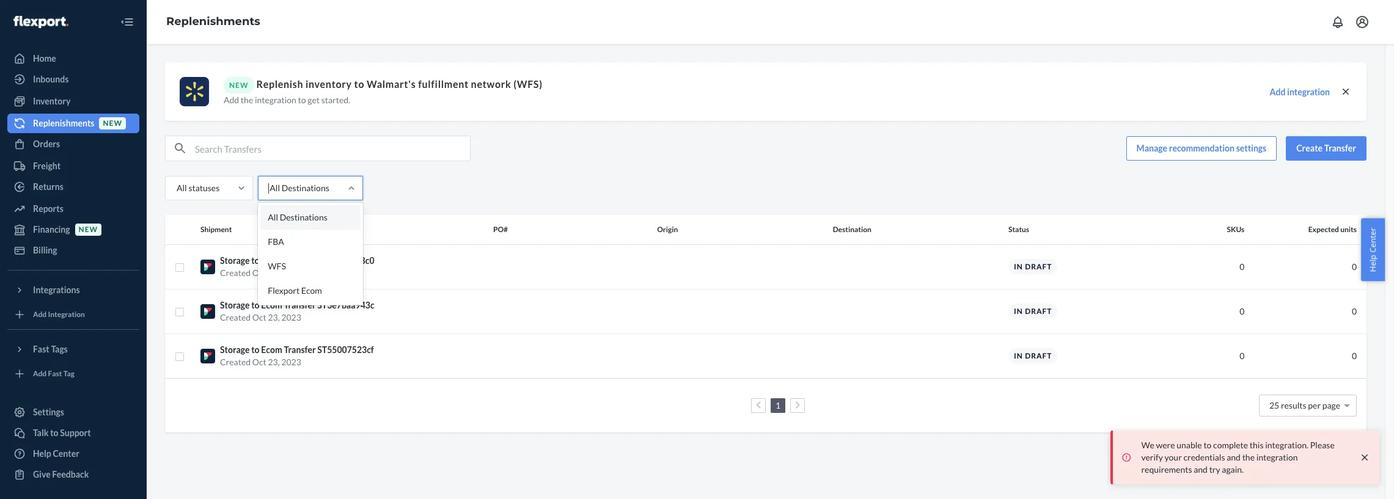 Task type: locate. For each thing, give the bounding box(es) containing it.
1 horizontal spatial help center
[[1368, 227, 1379, 272]]

billing
[[33, 245, 57, 256]]

created inside storage to ecom transfer st55007523cf created oct 23, 2023
[[220, 357, 251, 367]]

1 vertical spatial help center
[[33, 449, 79, 459]]

storage to ecom transfer st43a48cd8c0 created oct 25, 2023
[[220, 255, 374, 278]]

1 vertical spatial created
[[220, 312, 251, 322]]

3 in draft from the top
[[1014, 351, 1052, 361]]

25,
[[268, 267, 280, 278]]

1 link
[[773, 400, 783, 410]]

storage
[[220, 255, 250, 266], [220, 300, 250, 310], [220, 344, 250, 355]]

0 vertical spatial oct
[[252, 267, 266, 278]]

add for add the integration to get started.
[[224, 95, 239, 105]]

add for add integration
[[1270, 86, 1286, 97]]

integration down integration. in the right bottom of the page
[[1257, 452, 1298, 463]]

flexport
[[268, 285, 300, 296]]

help center up give feedback
[[33, 449, 79, 459]]

integration inside button
[[1287, 86, 1330, 97]]

0 vertical spatial in
[[1014, 262, 1023, 271]]

1 in from the top
[[1014, 262, 1023, 271]]

2 created from the top
[[220, 312, 251, 322]]

close navigation image
[[120, 15, 134, 29]]

transfer down flexport ecom
[[284, 300, 316, 310]]

all destinations up fba
[[268, 212, 327, 223]]

fulfillment
[[418, 78, 469, 90]]

chevron right image
[[795, 401, 800, 410]]

storage for storage to ecom transfer st3e7baa943c
[[220, 300, 250, 310]]

0 vertical spatial storage
[[220, 255, 250, 266]]

2 square image from the top
[[175, 352, 185, 362]]

0 vertical spatial help center
[[1368, 227, 1379, 272]]

1 23, from the top
[[268, 312, 280, 322]]

oct for storage to ecom transfer st43a48cd8c0 created oct 25, 2023
[[252, 267, 266, 278]]

storage for storage to ecom transfer st55007523cf
[[220, 344, 250, 355]]

fast left tag
[[48, 369, 62, 379]]

help inside help center link
[[33, 449, 51, 459]]

square image down square image
[[175, 352, 185, 362]]

integrations
[[33, 285, 80, 295]]

results
[[1281, 400, 1307, 410]]

23, down flexport
[[268, 312, 280, 322]]

0 vertical spatial draft
[[1025, 262, 1052, 271]]

created inside storage to ecom transfer st3e7baa943c created oct 23, 2023
[[220, 312, 251, 322]]

created inside storage to ecom transfer st43a48cd8c0 created oct 25, 2023
[[220, 267, 251, 278]]

2 23, from the top
[[268, 357, 280, 367]]

3 created from the top
[[220, 357, 251, 367]]

1 vertical spatial square image
[[175, 352, 185, 362]]

oct inside storage to ecom transfer st43a48cd8c0 created oct 25, 2023
[[252, 267, 266, 278]]

units
[[1341, 225, 1357, 234]]

new for replenishments
[[103, 119, 122, 128]]

replenish inventory to walmart's fulfillment network (wfs)
[[256, 78, 543, 90]]

3 oct from the top
[[252, 357, 266, 367]]

destinations up fba
[[280, 212, 327, 223]]

2 storage from the top
[[220, 300, 250, 310]]

1 vertical spatial 23,
[[268, 357, 280, 367]]

2 vertical spatial oct
[[252, 357, 266, 367]]

1 storage from the top
[[220, 255, 250, 266]]

1 vertical spatial the
[[1242, 452, 1255, 463]]

0 vertical spatial in draft
[[1014, 262, 1052, 271]]

23, inside storage to ecom transfer st3e7baa943c created oct 23, 2023
[[268, 312, 280, 322]]

oct inside storage to ecom transfer st55007523cf created oct 23, 2023
[[252, 357, 266, 367]]

23, for st55007523cf
[[268, 357, 280, 367]]

(wfs)
[[514, 78, 543, 90]]

inventory link
[[7, 92, 139, 111]]

help
[[1368, 255, 1379, 272], [33, 449, 51, 459]]

square image up square image
[[175, 263, 185, 273]]

1 horizontal spatial replenishments
[[166, 15, 260, 28]]

1 vertical spatial new
[[79, 225, 98, 234]]

1 horizontal spatial center
[[1368, 227, 1379, 253]]

1 in draft from the top
[[1014, 262, 1052, 271]]

to inside we were unable to complete this integration. please verify your credentials and the integration requirements and try again.
[[1204, 440, 1212, 451]]

0 horizontal spatial the
[[241, 95, 253, 105]]

new down reports "link"
[[79, 225, 98, 234]]

2023 inside storage to ecom transfer st55007523cf created oct 23, 2023
[[281, 357, 301, 367]]

storage to ecom transfer st55007523cf created oct 23, 2023
[[220, 344, 374, 367]]

the
[[241, 95, 253, 105], [1242, 452, 1255, 463]]

1 horizontal spatial help
[[1368, 255, 1379, 272]]

to inside storage to ecom transfer st43a48cd8c0 created oct 25, 2023
[[251, 255, 260, 266]]

3 in from the top
[[1014, 351, 1023, 361]]

1 vertical spatial storage
[[220, 300, 250, 310]]

ecom down storage to ecom transfer st3e7baa943c created oct 23, 2023
[[261, 344, 282, 355]]

2 vertical spatial in draft
[[1014, 351, 1052, 361]]

this
[[1250, 440, 1264, 451]]

walmart's
[[367, 78, 416, 90]]

2 vertical spatial draft
[[1025, 351, 1052, 361]]

transfer down fba
[[284, 255, 316, 266]]

in draft
[[1014, 262, 1052, 271], [1014, 307, 1052, 316], [1014, 351, 1052, 361]]

talk
[[33, 428, 49, 438]]

1 created from the top
[[220, 267, 251, 278]]

0 horizontal spatial help
[[33, 449, 51, 459]]

25 results per page option
[[1270, 400, 1341, 410]]

2023 for st43a48cd8c0
[[281, 267, 301, 278]]

storage inside storage to ecom transfer st43a48cd8c0 created oct 25, 2023
[[220, 255, 250, 266]]

0 vertical spatial new
[[103, 119, 122, 128]]

2023 inside storage to ecom transfer st43a48cd8c0 created oct 25, 2023
[[281, 267, 301, 278]]

3 2023 from the top
[[281, 357, 301, 367]]

0 horizontal spatial center
[[53, 449, 79, 459]]

ecom inside storage to ecom transfer st55007523cf created oct 23, 2023
[[261, 344, 282, 355]]

0 vertical spatial destinations
[[282, 183, 329, 193]]

help center inside help center link
[[33, 449, 79, 459]]

storage inside storage to ecom transfer st55007523cf created oct 23, 2023
[[220, 344, 250, 355]]

0 horizontal spatial and
[[1194, 465, 1208, 475]]

billing link
[[7, 241, 139, 260]]

fast inside dropdown button
[[33, 344, 49, 355]]

destinations down search transfers text box at the top of the page
[[282, 183, 329, 193]]

2 vertical spatial 2023
[[281, 357, 301, 367]]

square image
[[175, 263, 185, 273], [175, 352, 185, 362]]

add fast tag
[[33, 369, 75, 379]]

manage
[[1137, 143, 1168, 153]]

oct for storage to ecom transfer st55007523cf created oct 23, 2023
[[252, 357, 266, 367]]

created for storage to ecom transfer st3e7baa943c created oct 23, 2023
[[220, 312, 251, 322]]

0 vertical spatial fast
[[33, 344, 49, 355]]

transfer right create
[[1324, 143, 1356, 153]]

all
[[177, 183, 187, 193], [270, 183, 280, 193], [268, 212, 278, 223]]

verify
[[1142, 452, 1163, 463]]

2 vertical spatial storage
[[220, 344, 250, 355]]

oct
[[252, 267, 266, 278], [252, 312, 266, 322], [252, 357, 266, 367]]

add integration button
[[1270, 86, 1330, 98]]

2023 right 25,
[[281, 267, 301, 278]]

orders link
[[7, 134, 139, 154]]

1 2023 from the top
[[281, 267, 301, 278]]

2023 down storage to ecom transfer st3e7baa943c created oct 23, 2023
[[281, 357, 301, 367]]

2023 for st55007523cf
[[281, 357, 301, 367]]

statuses
[[189, 183, 220, 193]]

inventory
[[33, 96, 71, 106]]

2023 down flexport ecom
[[281, 312, 301, 322]]

0 vertical spatial help
[[1368, 255, 1379, 272]]

inbounds link
[[7, 70, 139, 89]]

in for st55007523cf
[[1014, 351, 1023, 361]]

3 draft from the top
[[1025, 351, 1052, 361]]

give feedback button
[[7, 465, 139, 485]]

the down new
[[241, 95, 253, 105]]

Search Transfers text field
[[195, 136, 470, 161]]

1 vertical spatial 2023
[[281, 312, 301, 322]]

1 vertical spatial in
[[1014, 307, 1023, 316]]

unable
[[1177, 440, 1202, 451]]

new up orders link
[[103, 119, 122, 128]]

in draft for st43a48cd8c0
[[1014, 262, 1052, 271]]

0 vertical spatial and
[[1227, 452, 1241, 463]]

draft for storage to ecom transfer st43a48cd8c0
[[1025, 262, 1052, 271]]

ecom up 25,
[[261, 255, 282, 266]]

new
[[103, 119, 122, 128], [79, 225, 98, 234]]

created for storage to ecom transfer st55007523cf created oct 23, 2023
[[220, 357, 251, 367]]

1 square image from the top
[[175, 263, 185, 273]]

fast
[[33, 344, 49, 355], [48, 369, 62, 379]]

integration down the replenish
[[255, 95, 296, 105]]

23,
[[268, 312, 280, 322], [268, 357, 280, 367]]

to
[[354, 78, 364, 90], [298, 95, 306, 105], [251, 255, 260, 266], [251, 300, 260, 310], [251, 344, 260, 355], [50, 428, 58, 438], [1204, 440, 1212, 451]]

0 vertical spatial 2023
[[281, 267, 301, 278]]

oct inside storage to ecom transfer st3e7baa943c created oct 23, 2023
[[252, 312, 266, 322]]

1 vertical spatial oct
[[252, 312, 266, 322]]

add inside button
[[1270, 86, 1286, 97]]

transfer inside storage to ecom transfer st43a48cd8c0 created oct 25, 2023
[[284, 255, 316, 266]]

fast left tags on the left bottom of the page
[[33, 344, 49, 355]]

0 vertical spatial center
[[1368, 227, 1379, 253]]

created
[[220, 267, 251, 278], [220, 312, 251, 322], [220, 357, 251, 367]]

and up again.
[[1227, 452, 1241, 463]]

0 vertical spatial square image
[[175, 263, 185, 273]]

st43a48cd8c0
[[317, 255, 374, 266]]

1 horizontal spatial the
[[1242, 452, 1255, 463]]

talk to support
[[33, 428, 91, 438]]

center down 'talk to support'
[[53, 449, 79, 459]]

2023 for st3e7baa943c
[[281, 312, 301, 322]]

1 horizontal spatial new
[[103, 119, 122, 128]]

transfer for st43a48cd8c0
[[284, 255, 316, 266]]

1 vertical spatial draft
[[1025, 307, 1052, 316]]

2 in from the top
[[1014, 307, 1023, 316]]

in draft for st55007523cf
[[1014, 351, 1052, 361]]

the inside we were unable to complete this integration. please verify your credentials and the integration requirements and try again.
[[1242, 452, 1255, 463]]

0 vertical spatial created
[[220, 267, 251, 278]]

1 vertical spatial replenishments
[[33, 118, 94, 128]]

fast tags button
[[7, 340, 139, 359]]

talk to support button
[[7, 424, 139, 443]]

1 vertical spatial and
[[1194, 465, 1208, 475]]

destinations
[[282, 183, 329, 193], [280, 212, 327, 223]]

transfer down storage to ecom transfer st3e7baa943c created oct 23, 2023
[[284, 344, 316, 355]]

settings
[[33, 407, 64, 417]]

expected units
[[1309, 225, 1357, 234]]

add
[[1270, 86, 1286, 97], [224, 95, 239, 105], [33, 310, 47, 319], [33, 369, 47, 379]]

2023
[[281, 267, 301, 278], [281, 312, 301, 322], [281, 357, 301, 367]]

integration
[[1287, 86, 1330, 97], [255, 95, 296, 105], [1257, 452, 1298, 463]]

1 draft from the top
[[1025, 262, 1052, 271]]

help center inside help center 'button'
[[1368, 227, 1379, 272]]

page
[[1323, 400, 1341, 410]]

flexport logo image
[[13, 16, 68, 28]]

center right units
[[1368, 227, 1379, 253]]

integration left close "icon"
[[1287, 86, 1330, 97]]

2 draft from the top
[[1025, 307, 1052, 316]]

ecom inside storage to ecom transfer st3e7baa943c created oct 23, 2023
[[261, 300, 282, 310]]

create transfer button
[[1286, 136, 1367, 161]]

replenishments
[[166, 15, 260, 28], [33, 118, 94, 128]]

and down "credentials"
[[1194, 465, 1208, 475]]

center
[[1368, 227, 1379, 253], [53, 449, 79, 459]]

help inside help center 'button'
[[1368, 255, 1379, 272]]

2 oct from the top
[[252, 312, 266, 322]]

the down "this"
[[1242, 452, 1255, 463]]

1 vertical spatial help
[[33, 449, 51, 459]]

close image
[[1340, 85, 1352, 97]]

3 storage from the top
[[220, 344, 250, 355]]

1 vertical spatial in draft
[[1014, 307, 1052, 316]]

square image for created oct 25, 2023
[[175, 263, 185, 273]]

transfer inside storage to ecom transfer st55007523cf created oct 23, 2023
[[284, 344, 316, 355]]

2 vertical spatial created
[[220, 357, 251, 367]]

1 vertical spatial fast
[[48, 369, 62, 379]]

2 2023 from the top
[[281, 312, 301, 322]]

0 vertical spatial 23,
[[268, 312, 280, 322]]

2023 inside storage to ecom transfer st3e7baa943c created oct 23, 2023
[[281, 312, 301, 322]]

create transfer link
[[1286, 136, 1367, 161]]

skus
[[1227, 225, 1245, 234]]

0 horizontal spatial new
[[79, 225, 98, 234]]

2 vertical spatial in
[[1014, 351, 1023, 361]]

ecom up storage to ecom transfer st3e7baa943c created oct 23, 2023
[[301, 285, 322, 296]]

ecom inside storage to ecom transfer st43a48cd8c0 created oct 25, 2023
[[261, 255, 282, 266]]

0 horizontal spatial help center
[[33, 449, 79, 459]]

0 horizontal spatial replenishments
[[33, 118, 94, 128]]

1 horizontal spatial and
[[1227, 452, 1241, 463]]

add fast tag link
[[7, 364, 139, 384]]

transfer for st55007523cf
[[284, 344, 316, 355]]

create transfer
[[1297, 143, 1356, 153]]

to inside button
[[50, 428, 58, 438]]

1 oct from the top
[[252, 267, 266, 278]]

ecom
[[261, 255, 282, 266], [301, 285, 322, 296], [261, 300, 282, 310], [261, 344, 282, 355]]

all destinations down search transfers text box at the top of the page
[[270, 183, 329, 193]]

23, down storage to ecom transfer st3e7baa943c created oct 23, 2023
[[268, 357, 280, 367]]

home
[[33, 53, 56, 64]]

add integration link
[[7, 305, 139, 325]]

storage inside storage to ecom transfer st3e7baa943c created oct 23, 2023
[[220, 300, 250, 310]]

ecom down flexport
[[261, 300, 282, 310]]

transfer inside storage to ecom transfer st3e7baa943c created oct 23, 2023
[[284, 300, 316, 310]]

replenish
[[256, 78, 303, 90]]

23, inside storage to ecom transfer st55007523cf created oct 23, 2023
[[268, 357, 280, 367]]

help center right units
[[1368, 227, 1379, 272]]



Task type: describe. For each thing, give the bounding box(es) containing it.
support
[[60, 428, 91, 438]]

help center link
[[7, 444, 139, 464]]

returns
[[33, 182, 63, 192]]

open notifications image
[[1331, 15, 1345, 29]]

returns link
[[7, 177, 139, 197]]

add integration
[[33, 310, 85, 319]]

to inside storage to ecom transfer st3e7baa943c created oct 23, 2023
[[251, 300, 260, 310]]

fba
[[268, 237, 284, 247]]

1
[[776, 400, 781, 410]]

2 in draft from the top
[[1014, 307, 1052, 316]]

reports link
[[7, 199, 139, 219]]

ecom for st55007523cf
[[261, 344, 282, 355]]

give
[[33, 469, 51, 480]]

25
[[1270, 400, 1280, 410]]

close toast image
[[1359, 452, 1371, 464]]

manage recommendation settings link
[[1126, 136, 1277, 161]]

freight
[[33, 161, 61, 171]]

status
[[1009, 225, 1029, 234]]

expected
[[1309, 225, 1339, 234]]

transfer inside button
[[1324, 143, 1356, 153]]

oct for storage to ecom transfer st3e7baa943c created oct 23, 2023
[[252, 312, 266, 322]]

requirements
[[1142, 465, 1192, 475]]

credentials
[[1184, 452, 1225, 463]]

in for st43a48cd8c0
[[1014, 262, 1023, 271]]

transfer for st3e7baa943c
[[284, 300, 316, 310]]

inventory
[[306, 78, 352, 90]]

0 vertical spatial replenishments
[[166, 15, 260, 28]]

0 vertical spatial the
[[241, 95, 253, 105]]

wfs
[[268, 261, 286, 271]]

square image for created oct 23, 2023
[[175, 352, 185, 362]]

open account menu image
[[1355, 15, 1370, 29]]

started.
[[321, 95, 350, 105]]

create
[[1297, 143, 1323, 153]]

st3e7baa943c
[[317, 300, 374, 310]]

integration inside we were unable to complete this integration. please verify your credentials and the integration requirements and try again.
[[1257, 452, 1298, 463]]

square image
[[175, 307, 185, 317]]

try
[[1209, 465, 1221, 475]]

ecom for st43a48cd8c0
[[261, 255, 282, 266]]

1 vertical spatial destinations
[[280, 212, 327, 223]]

add for add fast tag
[[33, 369, 47, 379]]

get
[[308, 95, 320, 105]]

help center button
[[1362, 218, 1385, 281]]

1 vertical spatial center
[[53, 449, 79, 459]]

orders
[[33, 139, 60, 149]]

origin
[[657, 225, 678, 234]]

integration.
[[1265, 440, 1309, 451]]

we were unable to complete this integration. please verify your credentials and the integration requirements and try again.
[[1142, 440, 1335, 475]]

were
[[1156, 440, 1175, 451]]

your
[[1165, 452, 1182, 463]]

po#
[[493, 225, 508, 234]]

ecom for st3e7baa943c
[[261, 300, 282, 310]]

complete
[[1213, 440, 1248, 451]]

new for financing
[[79, 225, 98, 234]]

0 vertical spatial all destinations
[[270, 183, 329, 193]]

add integration
[[1270, 86, 1330, 97]]

freight link
[[7, 156, 139, 176]]

fast tags
[[33, 344, 68, 355]]

replenishments link
[[166, 15, 260, 28]]

to inside storage to ecom transfer st55007523cf created oct 23, 2023
[[251, 344, 260, 355]]

financing
[[33, 224, 70, 235]]

add for add integration
[[33, 310, 47, 319]]

home link
[[7, 49, 139, 68]]

inbounds
[[33, 74, 69, 84]]

chevron left image
[[756, 401, 761, 410]]

draft for storage to ecom transfer st55007523cf
[[1025, 351, 1052, 361]]

created for storage to ecom transfer st43a48cd8c0 created oct 25, 2023
[[220, 267, 251, 278]]

add the integration to get started.
[[224, 95, 350, 105]]

new
[[229, 81, 248, 90]]

give feedback
[[33, 469, 89, 480]]

again.
[[1222, 465, 1244, 475]]

flexport ecom
[[268, 285, 322, 296]]

settings
[[1236, 143, 1267, 153]]

23, for st3e7baa943c
[[268, 312, 280, 322]]

we
[[1142, 440, 1155, 451]]

storage to ecom transfer st3e7baa943c created oct 23, 2023
[[220, 300, 374, 322]]

1 vertical spatial all destinations
[[268, 212, 327, 223]]

tag
[[63, 369, 75, 379]]

feedback
[[52, 469, 89, 480]]

network
[[471, 78, 511, 90]]

st55007523cf
[[317, 344, 374, 355]]

reports
[[33, 204, 63, 214]]

per
[[1308, 400, 1321, 410]]

shipment
[[200, 225, 232, 234]]

all statuses
[[177, 183, 220, 193]]

storage for storage to ecom transfer st43a48cd8c0
[[220, 255, 250, 266]]

settings link
[[7, 403, 139, 422]]

integrations button
[[7, 281, 139, 300]]

25 results per page
[[1270, 400, 1341, 410]]

center inside 'button'
[[1368, 227, 1379, 253]]

manage recommendation settings
[[1137, 143, 1267, 153]]

destination
[[833, 225, 872, 234]]

integration
[[48, 310, 85, 319]]

tags
[[51, 344, 68, 355]]



Task type: vqa. For each thing, say whether or not it's contained in the screenshot.
countries
no



